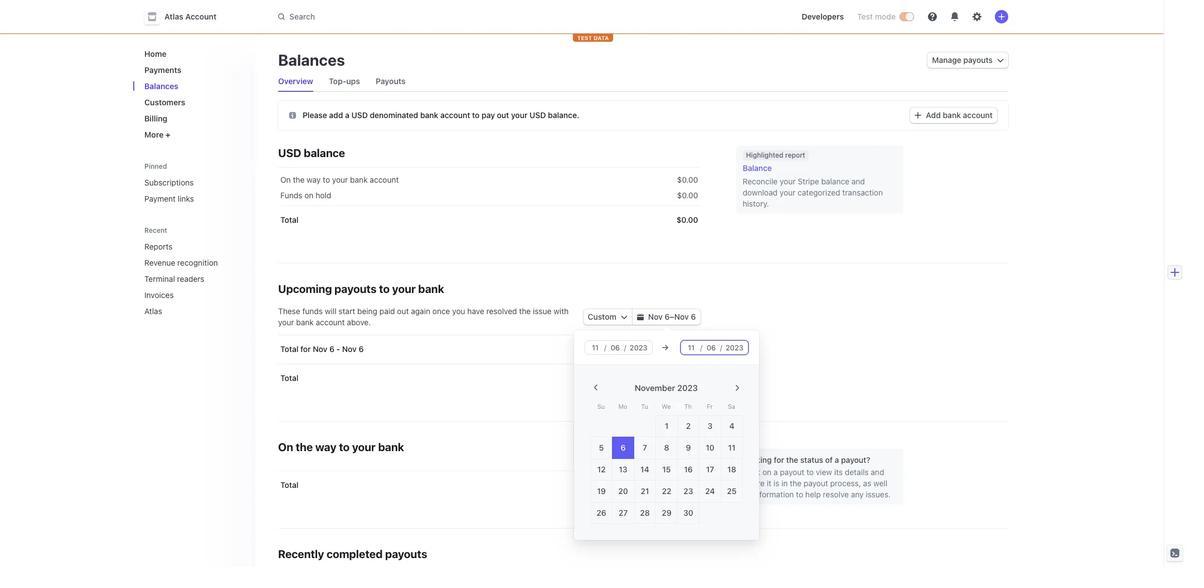 Task type: vqa. For each thing, say whether or not it's contained in the screenshot.
$0.00 related to row containing On the way to your bank account
yes



Task type: locate. For each thing, give the bounding box(es) containing it.
0 horizontal spatial atlas
[[144, 307, 162, 316]]

and up 'well'
[[871, 468, 885, 477]]

download
[[743, 188, 778, 197]]

1 vertical spatial out
[[397, 307, 409, 316]]

balance
[[304, 147, 345, 159], [822, 177, 850, 186]]

su
[[598, 403, 605, 410]]

to
[[472, 110, 480, 120], [323, 175, 330, 185], [379, 283, 390, 296], [339, 441, 350, 454], [807, 468, 814, 477], [796, 490, 804, 500]]

balances down payments
[[144, 81, 178, 91]]

1 vertical spatial balances
[[144, 81, 178, 91]]

manage payouts
[[932, 55, 993, 65]]

custom
[[588, 312, 617, 322]]

1 vertical spatial on
[[763, 468, 772, 477]]

total
[[280, 215, 299, 225], [280, 345, 299, 354], [280, 374, 299, 383], [280, 481, 299, 490]]

payouts for upcoming
[[335, 283, 377, 296]]

paid
[[380, 307, 395, 316]]

6
[[665, 312, 670, 322], [691, 312, 696, 322], [329, 345, 335, 354], [359, 345, 364, 354], [621, 443, 626, 453]]

on left the hold
[[305, 191, 314, 200]]

1 horizontal spatial on
[[763, 468, 772, 477]]

0 vertical spatial svg image
[[998, 57, 1004, 64]]

for for nov
[[301, 345, 311, 354]]

1 vertical spatial payouts
[[335, 283, 377, 296]]

1 vertical spatial atlas
[[144, 307, 162, 316]]

on up it
[[763, 468, 772, 477]]

looking
[[743, 456, 772, 465]]

2 vertical spatial payouts
[[385, 548, 427, 561]]

the
[[293, 175, 305, 185], [519, 307, 531, 316], [296, 441, 313, 454], [787, 456, 799, 465], [790, 479, 802, 488]]

1 vertical spatial svg image
[[915, 112, 922, 119]]

month text field for day text box
[[683, 341, 700, 355]]

$0.00 for 2nd row from the bottom
[[677, 374, 698, 383]]

1 vertical spatial on
[[278, 441, 293, 454]]

as down where
[[743, 490, 751, 500]]

highlighted
[[746, 151, 784, 159]]

payouts right manage
[[964, 55, 993, 65]]

0 horizontal spatial for
[[301, 345, 311, 354]]

click
[[743, 468, 761, 477]]

26 button
[[590, 502, 613, 525]]

1 horizontal spatial balance
[[822, 177, 850, 186]]

svg image inside add bank account button
[[915, 112, 922, 119]]

total for third row from the top of the page
[[280, 215, 299, 225]]

1 horizontal spatial and
[[871, 468, 885, 477]]

row containing total for
[[278, 335, 701, 364]]

payout up "help"
[[804, 479, 828, 488]]

0 vertical spatial balances
[[278, 51, 345, 69]]

grid containing total for
[[278, 335, 701, 393]]

reconcile
[[743, 177, 778, 186]]

4 total from the top
[[280, 481, 299, 490]]

tab list
[[274, 71, 1009, 92]]

1 vertical spatial grid
[[278, 335, 701, 393]]

nov 6 – nov 6
[[648, 312, 696, 322]]

bank
[[420, 110, 438, 120], [943, 110, 961, 120], [350, 175, 368, 185], [418, 283, 444, 296], [296, 318, 314, 327], [378, 441, 404, 454]]

add
[[329, 110, 343, 120]]

2 button
[[677, 415, 700, 438]]

svg image
[[289, 112, 296, 119], [637, 314, 644, 321]]

svg image for please add a usd denominated bank account to pay out your usd balance.
[[915, 112, 922, 119]]

25
[[727, 487, 737, 496]]

8 button
[[656, 437, 678, 459]]

fr
[[707, 403, 713, 410]]

for inside row
[[301, 345, 311, 354]]

november 2023 dialog
[[574, 331, 1085, 546]]

data
[[594, 35, 609, 41]]

1 grid from the top
[[278, 168, 701, 235]]

month text field left day text field
[[587, 341, 604, 355]]

row containing on the way to your bank account
[[278, 168, 701, 190]]

november 2023 region
[[583, 374, 1085, 546]]

1 total from the top
[[280, 215, 299, 225]]

a up is
[[774, 468, 778, 477]]

atlas down 'invoices'
[[144, 307, 162, 316]]

year text field right day text field
[[627, 341, 651, 355]]

0 vertical spatial payout
[[780, 468, 805, 477]]

usd right add
[[352, 110, 368, 120]]

1 horizontal spatial month text field
[[683, 341, 700, 355]]

1 horizontal spatial atlas
[[164, 12, 183, 21]]

Search text field
[[272, 6, 586, 27]]

27 button
[[612, 502, 635, 525]]

1 vertical spatial svg image
[[637, 314, 644, 321]]

1 horizontal spatial year text field
[[723, 341, 747, 355]]

1 horizontal spatial svg image
[[637, 314, 644, 321]]

3 button
[[699, 415, 722, 438]]

recognition
[[177, 258, 218, 268]]

its
[[835, 468, 843, 477]]

a right of
[[835, 456, 839, 465]]

balances inside balances link
[[144, 81, 178, 91]]

3 / from the left
[[700, 343, 703, 352]]

0 horizontal spatial out
[[397, 307, 409, 316]]

billing
[[144, 114, 167, 123]]

account inside these funds will start being paid out again once you have resolved the issue with your bank account above.
[[316, 318, 345, 327]]

0 horizontal spatial payouts
[[335, 283, 377, 296]]

2 vertical spatial svg image
[[621, 314, 628, 321]]

recently completed payouts
[[278, 548, 427, 561]]

bank inside these funds will start being paid out again once you have resolved the issue with your bank account above.
[[296, 318, 314, 327]]

1 horizontal spatial svg image
[[915, 112, 922, 119]]

usd up the 'funds'
[[278, 147, 301, 159]]

svg image inside custom popup button
[[621, 314, 628, 321]]

svg image right custom
[[621, 314, 628, 321]]

out right pay
[[497, 110, 509, 120]]

for right looking
[[774, 456, 785, 465]]

resolved
[[487, 307, 517, 316]]

atlas inside button
[[164, 12, 183, 21]]

0 horizontal spatial month text field
[[587, 341, 604, 355]]

17
[[706, 465, 714, 475]]

sa
[[728, 403, 736, 410]]

23 button
[[677, 481, 700, 503]]

and up transaction
[[852, 177, 865, 186]]

svg image right manage payouts
[[998, 57, 1004, 64]]

year text field for day text field
[[627, 341, 651, 355]]

year text field right day text box
[[723, 341, 747, 355]]

0 horizontal spatial as
[[743, 490, 751, 500]]

4 row from the top
[[278, 335, 701, 364]]

out
[[497, 110, 509, 120], [397, 307, 409, 316]]

a
[[345, 110, 350, 120], [835, 456, 839, 465], [774, 468, 778, 477]]

payout up the in
[[780, 468, 805, 477]]

pinned navigation links element
[[140, 162, 247, 208]]

with
[[554, 307, 569, 316]]

Year text field
[[627, 341, 651, 355], [723, 341, 747, 355]]

16
[[684, 465, 693, 475]]

20 button
[[612, 481, 635, 503]]

payouts right completed
[[385, 548, 427, 561]]

month text field left day text box
[[683, 341, 700, 355]]

year text field for day text box
[[723, 341, 747, 355]]

november
[[635, 383, 675, 393]]

as left 'well'
[[863, 479, 872, 488]]

1 horizontal spatial as
[[863, 479, 872, 488]]

10 button
[[699, 437, 722, 459]]

invoices link
[[140, 286, 231, 304]]

21 button
[[634, 481, 656, 503]]

on for on the way to your bank account
[[280, 175, 291, 185]]

0 vertical spatial on
[[280, 175, 291, 185]]

0 vertical spatial as
[[863, 479, 872, 488]]

22
[[662, 487, 672, 496]]

6 button
[[612, 437, 635, 459]]

and inside "looking for the status of a payout? click on a payout to view its details and where it is in the payout process, as well as information to help resolve any issues."
[[871, 468, 885, 477]]

manage
[[932, 55, 962, 65]]

on
[[305, 191, 314, 200], [763, 468, 772, 477]]

1 vertical spatial balance
[[822, 177, 850, 186]]

svg image left 'please'
[[289, 112, 296, 119]]

1 month text field from the left
[[587, 341, 604, 355]]

details
[[845, 468, 869, 477]]

1 row from the top
[[278, 168, 701, 190]]

20
[[619, 487, 628, 496]]

2 month text field from the left
[[683, 341, 700, 355]]

grid
[[278, 168, 701, 235], [278, 335, 701, 393]]

usd left balance.
[[530, 110, 546, 120]]

history.
[[743, 199, 769, 209]]

1 horizontal spatial usd
[[352, 110, 368, 120]]

home link
[[140, 45, 247, 63]]

0 vertical spatial atlas
[[164, 12, 183, 21]]

0 vertical spatial out
[[497, 110, 509, 120]]

recent navigation links element
[[133, 226, 256, 321]]

0 vertical spatial payouts
[[964, 55, 993, 65]]

18
[[728, 465, 736, 475]]

0 vertical spatial on
[[305, 191, 314, 200]]

0 horizontal spatial and
[[852, 177, 865, 186]]

balance up categorized
[[822, 177, 850, 186]]

0 horizontal spatial year text field
[[627, 341, 651, 355]]

revenue recognition
[[144, 258, 218, 268]]

Month text field
[[587, 341, 604, 355], [683, 341, 700, 355]]

highlighted report balance reconcile your stripe balance and download your categorized transaction history.
[[743, 151, 883, 209]]

test data
[[577, 35, 609, 41]]

2 year text field from the left
[[723, 341, 747, 355]]

core navigation links element
[[140, 45, 247, 144]]

balance up on the way to your bank account
[[304, 147, 345, 159]]

any
[[851, 490, 864, 500]]

on for on the way to your bank
[[278, 441, 293, 454]]

3 total from the top
[[280, 374, 299, 383]]

1 horizontal spatial for
[[774, 456, 785, 465]]

svg image left –
[[637, 314, 644, 321]]

0 horizontal spatial a
[[345, 110, 350, 120]]

0 horizontal spatial balances
[[144, 81, 178, 91]]

2 row from the top
[[278, 186, 701, 206]]

payouts inside manage payouts popup button
[[964, 55, 993, 65]]

will
[[325, 307, 337, 316]]

1 vertical spatial and
[[871, 468, 885, 477]]

links
[[178, 194, 194, 204]]

1 button
[[656, 415, 678, 438]]

1 vertical spatial a
[[835, 456, 839, 465]]

balances
[[278, 51, 345, 69], [144, 81, 178, 91]]

2 horizontal spatial svg image
[[998, 57, 1004, 64]]

2 grid from the top
[[278, 335, 701, 393]]

19
[[597, 487, 606, 496]]

0 vertical spatial and
[[852, 177, 865, 186]]

2 horizontal spatial payouts
[[964, 55, 993, 65]]

atlas inside recent element
[[144, 307, 162, 316]]

payouts up start
[[335, 283, 377, 296]]

0 vertical spatial grid
[[278, 168, 701, 235]]

svg image
[[998, 57, 1004, 64], [915, 112, 922, 119], [621, 314, 628, 321]]

2 vertical spatial a
[[774, 468, 778, 477]]

0 vertical spatial svg image
[[289, 112, 296, 119]]

payment links
[[144, 194, 194, 204]]

pinned element
[[140, 173, 247, 208]]

24
[[706, 487, 715, 496]]

payment
[[144, 194, 176, 204]]

1 vertical spatial for
[[774, 456, 785, 465]]

0 horizontal spatial svg image
[[621, 314, 628, 321]]

row containing funds on hold
[[278, 186, 701, 206]]

23
[[684, 487, 693, 496]]

th
[[685, 403, 692, 410]]

1 horizontal spatial a
[[774, 468, 778, 477]]

0 vertical spatial for
[[301, 345, 311, 354]]

move forward to switch to the next month. image
[[728, 379, 747, 398]]

top-ups
[[329, 76, 360, 86]]

balances up overview
[[278, 51, 345, 69]]

balance inside highlighted report balance reconcile your stripe balance and download your categorized transaction history.
[[822, 177, 850, 186]]

move backward to switch to the previous month. image
[[587, 379, 606, 398]]

denominated
[[370, 110, 418, 120]]

once
[[433, 307, 450, 316]]

bank inside add bank account button
[[943, 110, 961, 120]]

1 vertical spatial way
[[315, 441, 337, 454]]

0 horizontal spatial svg image
[[289, 112, 296, 119]]

pinned
[[144, 162, 167, 171]]

of
[[826, 456, 833, 465]]

out right the paid
[[397, 307, 409, 316]]

readers
[[177, 274, 204, 284]]

atlas account
[[164, 12, 217, 21]]

the inside these funds will start being paid out again once you have resolved the issue with your bank account above.
[[519, 307, 531, 316]]

for inside "looking for the status of a payout? click on a payout to view its details and where it is in the payout process, as well as information to help resolve any issues."
[[774, 456, 785, 465]]

a right add
[[345, 110, 350, 120]]

svg image left add
[[915, 112, 922, 119]]

atlas left account
[[164, 12, 183, 21]]

your
[[511, 110, 528, 120], [332, 175, 348, 185], [780, 177, 796, 186], [780, 188, 796, 197], [392, 283, 416, 296], [278, 318, 294, 327], [352, 441, 376, 454]]

1 year text field from the left
[[627, 341, 651, 355]]

/
[[604, 343, 607, 352], [624, 343, 627, 352], [700, 343, 703, 352], [720, 343, 723, 352]]

4 / from the left
[[720, 343, 723, 352]]

0 vertical spatial balance
[[304, 147, 345, 159]]

svg image inside manage payouts popup button
[[998, 57, 1004, 64]]

0 vertical spatial way
[[307, 175, 321, 185]]

row
[[278, 168, 701, 190], [278, 186, 701, 206], [278, 206, 701, 235], [278, 335, 701, 364], [278, 364, 701, 393], [278, 471, 701, 500]]

funds
[[280, 191, 303, 200]]

reports link
[[140, 238, 231, 256]]

svg image for please add a usd denominated bank account to pay out your usd balance.
[[289, 112, 296, 119]]

for left -
[[301, 345, 311, 354]]



Task type: describe. For each thing, give the bounding box(es) containing it.
on the way to your bank
[[278, 441, 404, 454]]

mode
[[875, 12, 896, 21]]

overview link
[[274, 74, 318, 89]]

29 button
[[656, 502, 678, 525]]

add bank account
[[926, 110, 993, 120]]

being
[[357, 307, 378, 316]]

overview
[[278, 76, 313, 86]]

payments link
[[140, 61, 247, 79]]

7
[[643, 443, 647, 453]]

categorized
[[798, 188, 841, 197]]

2 horizontal spatial a
[[835, 456, 839, 465]]

12 button
[[590, 459, 613, 481]]

november 2023
[[635, 383, 698, 393]]

account inside row
[[370, 175, 399, 185]]

payouts for manage
[[964, 55, 993, 65]]

total for sixth row from the top
[[280, 481, 299, 490]]

above.
[[347, 318, 371, 327]]

mo
[[619, 403, 628, 410]]

–
[[670, 312, 675, 322]]

tab list containing overview
[[274, 71, 1009, 92]]

where
[[743, 479, 765, 488]]

25 button
[[721, 481, 743, 503]]

test mode
[[858, 12, 896, 21]]

24 button
[[699, 481, 722, 503]]

funds
[[302, 307, 323, 316]]

$0.00 for row containing on the way to your bank account
[[677, 175, 698, 185]]

out inside these funds will start being paid out again once you have resolved the issue with your bank account above.
[[397, 307, 409, 316]]

recently
[[278, 548, 324, 561]]

6 inside button
[[621, 443, 626, 453]]

search
[[289, 12, 315, 21]]

22 button
[[656, 481, 678, 503]]

balance
[[743, 163, 772, 173]]

payouts link
[[371, 74, 410, 89]]

account
[[185, 12, 217, 21]]

resolve
[[823, 490, 849, 500]]

recent
[[144, 226, 167, 235]]

2 horizontal spatial usd
[[530, 110, 546, 120]]

Day text field
[[703, 341, 720, 355]]

settings image
[[973, 12, 982, 21]]

1 horizontal spatial out
[[497, 110, 509, 120]]

terminal
[[144, 274, 175, 284]]

on inside "looking for the status of a payout? click on a payout to view its details and where it is in the payout process, as well as information to help resolve any issues."
[[763, 468, 772, 477]]

11
[[728, 443, 736, 453]]

home
[[144, 49, 167, 59]]

invoices
[[144, 291, 174, 300]]

payout?
[[841, 456, 871, 465]]

payment links link
[[140, 190, 247, 208]]

1 vertical spatial as
[[743, 490, 751, 500]]

atlas link
[[140, 302, 231, 321]]

subscriptions
[[144, 178, 194, 187]]

status
[[801, 456, 824, 465]]

30
[[684, 509, 694, 518]]

2 total from the top
[[280, 345, 299, 354]]

stripe
[[798, 177, 819, 186]]

on the way to your bank account
[[280, 175, 399, 185]]

14
[[641, 465, 650, 475]]

month text field for day text field
[[587, 341, 604, 355]]

total for nov 6 - nov 6
[[280, 345, 364, 354]]

10
[[706, 443, 715, 453]]

information
[[753, 490, 794, 500]]

svg image for balances
[[998, 57, 1004, 64]]

these
[[278, 307, 300, 316]]

add
[[926, 110, 941, 120]]

way for on the way to your bank account
[[307, 175, 321, 185]]

16 button
[[677, 459, 700, 481]]

19 button
[[590, 481, 613, 503]]

please
[[303, 110, 327, 120]]

we
[[662, 403, 671, 410]]

report
[[786, 151, 806, 159]]

usd balance
[[278, 147, 345, 159]]

30 button
[[677, 502, 700, 525]]

more
[[144, 130, 164, 139]]

$0.00 for row containing total for
[[677, 345, 698, 354]]

grid containing on the way to your bank account
[[278, 168, 701, 235]]

2 / from the left
[[624, 343, 627, 352]]

developers
[[802, 12, 844, 21]]

atlas for atlas account
[[164, 12, 183, 21]]

8
[[664, 443, 669, 453]]

billing link
[[140, 109, 247, 128]]

customers
[[144, 98, 185, 107]]

4 button
[[721, 415, 743, 438]]

-
[[337, 345, 340, 354]]

atlas for atlas
[[144, 307, 162, 316]]

14 button
[[634, 459, 656, 481]]

in
[[782, 479, 788, 488]]

have
[[468, 307, 484, 316]]

revenue
[[144, 258, 175, 268]]

18 button
[[721, 459, 743, 481]]

0 horizontal spatial usd
[[278, 147, 301, 159]]

3 row from the top
[[278, 206, 701, 235]]

13
[[619, 465, 628, 475]]

21
[[641, 487, 649, 496]]

29
[[662, 509, 672, 518]]

2
[[686, 422, 691, 431]]

$0.00 for sixth row from the top
[[677, 481, 698, 490]]

help image
[[928, 12, 937, 21]]

5 row from the top
[[278, 364, 701, 393]]

process,
[[831, 479, 861, 488]]

way for on the way to your bank
[[315, 441, 337, 454]]

0 vertical spatial a
[[345, 110, 350, 120]]

and inside highlighted report balance reconcile your stripe balance and download your categorized transaction history.
[[852, 177, 865, 186]]

looking for the status of a payout? click on a payout to view its details and where it is in the payout process, as well as information to help resolve any issues.
[[743, 456, 891, 500]]

0 horizontal spatial on
[[305, 191, 314, 200]]

1 vertical spatial payout
[[804, 479, 828, 488]]

balance link
[[743, 163, 897, 174]]

Day text field
[[607, 341, 624, 355]]

1 horizontal spatial balances
[[278, 51, 345, 69]]

1 / from the left
[[604, 343, 607, 352]]

1 horizontal spatial payouts
[[385, 548, 427, 561]]

test
[[858, 12, 873, 21]]

svg image for nov 6
[[637, 314, 644, 321]]

for for the
[[774, 456, 785, 465]]

total for 2nd row from the bottom
[[280, 374, 299, 383]]

Search search field
[[272, 6, 586, 27]]

your inside row
[[332, 175, 348, 185]]

5 button
[[590, 437, 613, 459]]

these funds will start being paid out again once you have resolved the issue with your bank account above.
[[278, 307, 569, 327]]

account inside button
[[963, 110, 993, 120]]

3
[[708, 422, 713, 431]]

recent element
[[133, 238, 256, 321]]

is
[[774, 479, 780, 488]]

+
[[166, 130, 171, 139]]

again
[[411, 307, 431, 316]]

$0.00 for third row from the top of the page
[[677, 215, 698, 225]]

customers link
[[140, 93, 247, 112]]

your inside these funds will start being paid out again once you have resolved the issue with your bank account above.
[[278, 318, 294, 327]]

top-
[[329, 76, 346, 86]]

0 horizontal spatial balance
[[304, 147, 345, 159]]

add bank account button
[[911, 108, 998, 123]]

$0.00 for row containing funds on hold
[[677, 191, 698, 200]]

6 row from the top
[[278, 471, 701, 500]]



